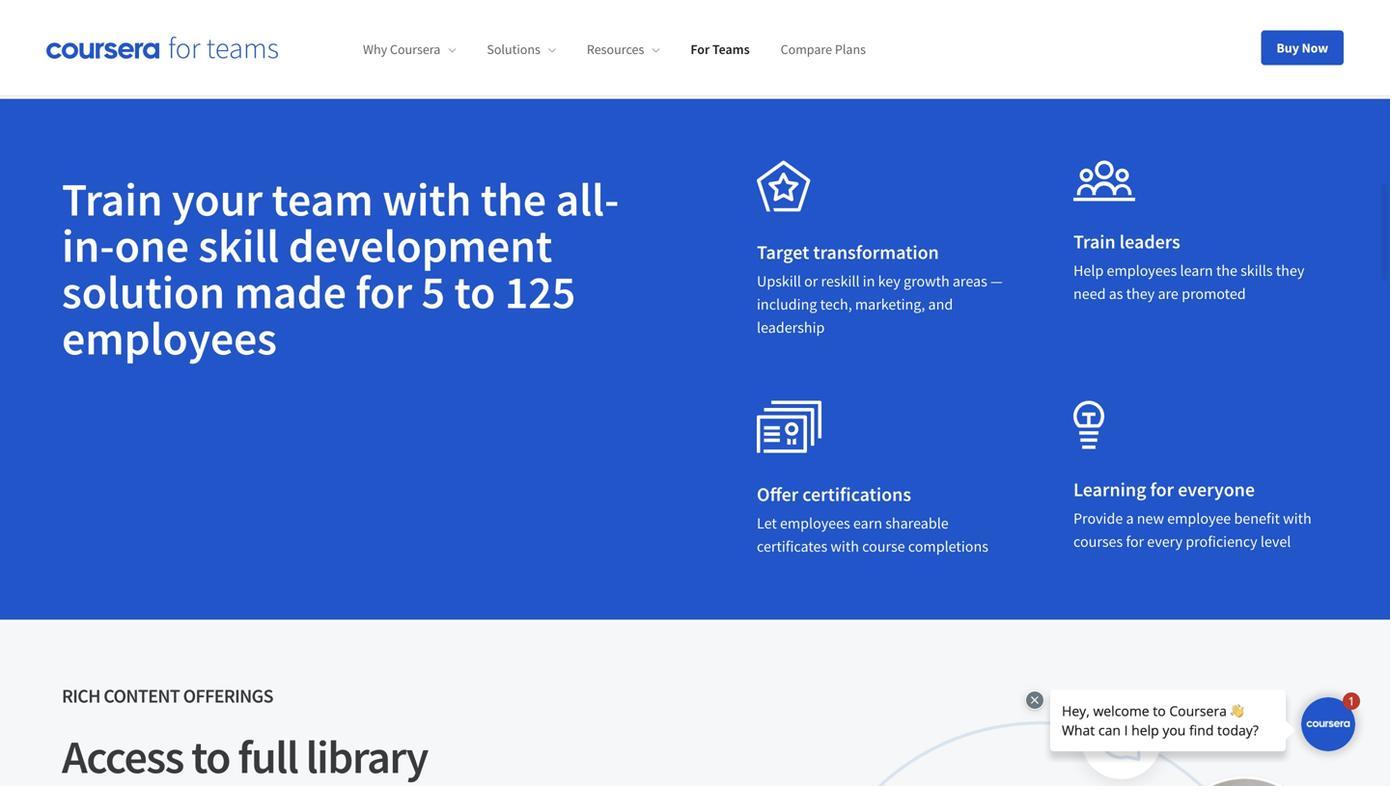 Task type: vqa. For each thing, say whether or not it's contained in the screenshot.
Email
no



Task type: describe. For each thing, give the bounding box(es) containing it.
new
[[1137, 509, 1165, 529]]

a
[[1126, 509, 1134, 529]]

made
[[234, 263, 346, 321]]

learning
[[1074, 478, 1147, 502]]

with inside train your team with the all- in-one skill development solution made for 5 to 125 employees
[[383, 171, 472, 228]]

train for train your team with the all- in-one skill development solution made for 5 to 125 employees
[[62, 171, 163, 228]]

why coursera
[[363, 41, 441, 58]]

world-class content image
[[757, 401, 823, 454]]

0 vertical spatial they
[[1276, 261, 1305, 281]]

lightbulb icon image
[[1074, 401, 1105, 450]]

train your team with the all- in-one skill development solution made for 5 to 125 employees
[[62, 171, 619, 368]]

leaders
[[1120, 230, 1181, 254]]

let
[[757, 514, 777, 534]]

help
[[1074, 261, 1104, 281]]

the inside train your team with the all- in-one skill development solution made for 5 to 125 employees
[[481, 171, 547, 228]]

train for train leaders help employees learn the skills they need as they are promoted
[[1074, 230, 1116, 254]]

offer
[[757, 483, 799, 507]]

buy now button
[[1261, 30, 1344, 65]]

tech,
[[820, 295, 852, 314]]

2 vertical spatial for
[[1126, 533, 1144, 552]]

why coursera link
[[363, 41, 456, 58]]

train leaders help employees learn the skills they need as they are promoted
[[1074, 230, 1305, 304]]

including
[[757, 295, 817, 314]]

0 horizontal spatial they
[[1127, 284, 1155, 304]]

compare plans
[[781, 41, 866, 58]]

with inside offer certifications let employees earn shareable certificates with course completions
[[831, 537, 859, 557]]

team icon image
[[1074, 161, 1136, 201]]

to inside train your team with the all- in-one skill development solution made for 5 to 125 employees
[[454, 263, 496, 321]]

in-
[[62, 217, 115, 275]]

for teams
[[691, 41, 750, 58]]

resources
[[587, 41, 644, 58]]

one
[[115, 217, 189, 275]]

target transformation upskill or reskill in key growth areas — including tech, marketing, and leadership
[[757, 241, 1003, 338]]

rich content offerings
[[62, 685, 273, 709]]

for
[[691, 41, 710, 58]]

employees inside train your team with the all- in-one skill development solution made for 5 to 125 employees
[[62, 310, 277, 368]]

—
[[991, 272, 1003, 291]]

in-demand skills image
[[757, 161, 811, 212]]

every
[[1147, 533, 1183, 552]]

are
[[1158, 284, 1179, 304]]

employees for offer
[[780, 514, 850, 534]]

teams
[[713, 41, 750, 58]]

offerings
[[183, 685, 273, 709]]

buy
[[1277, 39, 1299, 56]]

compare plans link
[[781, 41, 866, 58]]

solutions
[[487, 41, 541, 58]]

125
[[505, 263, 576, 321]]

learn
[[1180, 261, 1213, 281]]

learning for everyone provide a new employee benefit with courses for every proficiency level
[[1074, 478, 1312, 552]]

offer certifications let employees earn shareable certificates with course completions
[[757, 483, 989, 557]]

key
[[878, 272, 901, 291]]

reskill
[[821, 272, 860, 291]]

completions
[[908, 537, 989, 557]]

or
[[804, 272, 818, 291]]

areas
[[953, 272, 988, 291]]



Task type: locate. For each thing, give the bounding box(es) containing it.
2 horizontal spatial with
[[1283, 509, 1312, 529]]

plans
[[835, 41, 866, 58]]

to left full
[[191, 729, 230, 787]]

1 vertical spatial they
[[1127, 284, 1155, 304]]

full
[[238, 729, 298, 787]]

1 horizontal spatial train
[[1074, 230, 1116, 254]]

employees down leaders
[[1107, 261, 1177, 281]]

to right 5
[[454, 263, 496, 321]]

0 vertical spatial with
[[383, 171, 472, 228]]

employees for train
[[1107, 261, 1177, 281]]

for
[[356, 263, 412, 321], [1151, 478, 1174, 502], [1126, 533, 1144, 552]]

1 horizontal spatial to
[[454, 263, 496, 321]]

train inside train your team with the all- in-one skill development solution made for 5 to 125 employees
[[62, 171, 163, 228]]

buy now
[[1277, 39, 1329, 56]]

and
[[928, 295, 953, 314]]

0 vertical spatial train
[[62, 171, 163, 228]]

level
[[1261, 533, 1291, 552]]

0 horizontal spatial the
[[481, 171, 547, 228]]

solutions link
[[487, 41, 556, 58]]

why
[[363, 41, 387, 58]]

certifications
[[803, 483, 911, 507]]

employees inside train leaders help employees learn the skills they need as they are promoted
[[1107, 261, 1177, 281]]

library
[[306, 729, 428, 787]]

leadership
[[757, 318, 825, 338]]

development
[[288, 217, 553, 275]]

the up the promoted
[[1217, 261, 1238, 281]]

resources link
[[587, 41, 660, 58]]

1 vertical spatial for
[[1151, 478, 1174, 502]]

the
[[481, 171, 547, 228], [1217, 261, 1238, 281]]

benefit
[[1234, 509, 1280, 529]]

shareable
[[886, 514, 949, 534]]

the left all-
[[481, 171, 547, 228]]

access
[[62, 729, 183, 787]]

content
[[104, 685, 180, 709]]

proficiency
[[1186, 533, 1258, 552]]

employee
[[1168, 509, 1231, 529]]

1 vertical spatial to
[[191, 729, 230, 787]]

0 vertical spatial to
[[454, 263, 496, 321]]

0 horizontal spatial employees
[[62, 310, 277, 368]]

employees inside offer certifications let employees earn shareable certificates with course completions
[[780, 514, 850, 534]]

in
[[863, 272, 875, 291]]

rich
[[62, 685, 100, 709]]

train
[[62, 171, 163, 228], [1074, 230, 1116, 254]]

1 horizontal spatial the
[[1217, 261, 1238, 281]]

growth
[[904, 272, 950, 291]]

they right skills
[[1276, 261, 1305, 281]]

1 horizontal spatial they
[[1276, 261, 1305, 281]]

with
[[383, 171, 472, 228], [1283, 509, 1312, 529], [831, 537, 859, 557]]

1 vertical spatial with
[[1283, 509, 1312, 529]]

employees up certificates
[[780, 514, 850, 534]]

to
[[454, 263, 496, 321], [191, 729, 230, 787]]

skills
[[1241, 261, 1273, 281]]

earn
[[854, 514, 883, 534]]

for down a at the bottom right
[[1126, 533, 1144, 552]]

with up level
[[1283, 509, 1312, 529]]

as
[[1109, 284, 1123, 304]]

the inside train leaders help employees learn the skills they need as they are promoted
[[1217, 261, 1238, 281]]

1 vertical spatial the
[[1217, 261, 1238, 281]]

5
[[421, 263, 445, 321]]

all-
[[556, 171, 619, 228]]

0 vertical spatial the
[[481, 171, 547, 228]]

train inside train leaders help employees learn the skills they need as they are promoted
[[1074, 230, 1116, 254]]

1 horizontal spatial employees
[[780, 514, 850, 534]]

they
[[1276, 261, 1305, 281], [1127, 284, 1155, 304]]

provide
[[1074, 509, 1123, 529]]

need
[[1074, 284, 1106, 304]]

employees down one
[[62, 310, 277, 368]]

certificates
[[757, 537, 828, 557]]

with up 5
[[383, 171, 472, 228]]

with inside learning for everyone provide a new employee benefit with courses for every proficiency level
[[1283, 509, 1312, 529]]

upskill
[[757, 272, 801, 291]]

solution
[[62, 263, 225, 321]]

for left 5
[[356, 263, 412, 321]]

2 horizontal spatial employees
[[1107, 261, 1177, 281]]

1 vertical spatial employees
[[62, 310, 277, 368]]

0 horizontal spatial for
[[356, 263, 412, 321]]

skill
[[198, 217, 279, 275]]

for inside train your team with the all- in-one skill development solution made for 5 to 125 employees
[[356, 263, 412, 321]]

access to full library
[[62, 729, 428, 787]]

promoted
[[1182, 284, 1246, 304]]

for teams link
[[691, 41, 750, 58]]

0 horizontal spatial with
[[383, 171, 472, 228]]

0 vertical spatial employees
[[1107, 261, 1177, 281]]

0 horizontal spatial train
[[62, 171, 163, 228]]

1 horizontal spatial for
[[1126, 533, 1144, 552]]

compare
[[781, 41, 832, 58]]

courses
[[1074, 533, 1123, 552]]

1 horizontal spatial with
[[831, 537, 859, 557]]

everyone
[[1178, 478, 1255, 502]]

course
[[862, 537, 905, 557]]

0 horizontal spatial to
[[191, 729, 230, 787]]

they right as
[[1127, 284, 1155, 304]]

now
[[1302, 39, 1329, 56]]

0 vertical spatial for
[[356, 263, 412, 321]]

2 horizontal spatial for
[[1151, 478, 1174, 502]]

target
[[757, 241, 810, 265]]

marketing,
[[855, 295, 925, 314]]

2 vertical spatial employees
[[780, 514, 850, 534]]

for up new
[[1151, 478, 1174, 502]]

with down earn at the right
[[831, 537, 859, 557]]

transformation
[[813, 241, 939, 265]]

1 vertical spatial train
[[1074, 230, 1116, 254]]

your
[[172, 171, 263, 228]]

team
[[272, 171, 373, 228]]

coursera
[[390, 41, 441, 58]]

coursera for teams image
[[46, 37, 278, 59]]

employees
[[1107, 261, 1177, 281], [62, 310, 277, 368], [780, 514, 850, 534]]

2 vertical spatial with
[[831, 537, 859, 557]]



